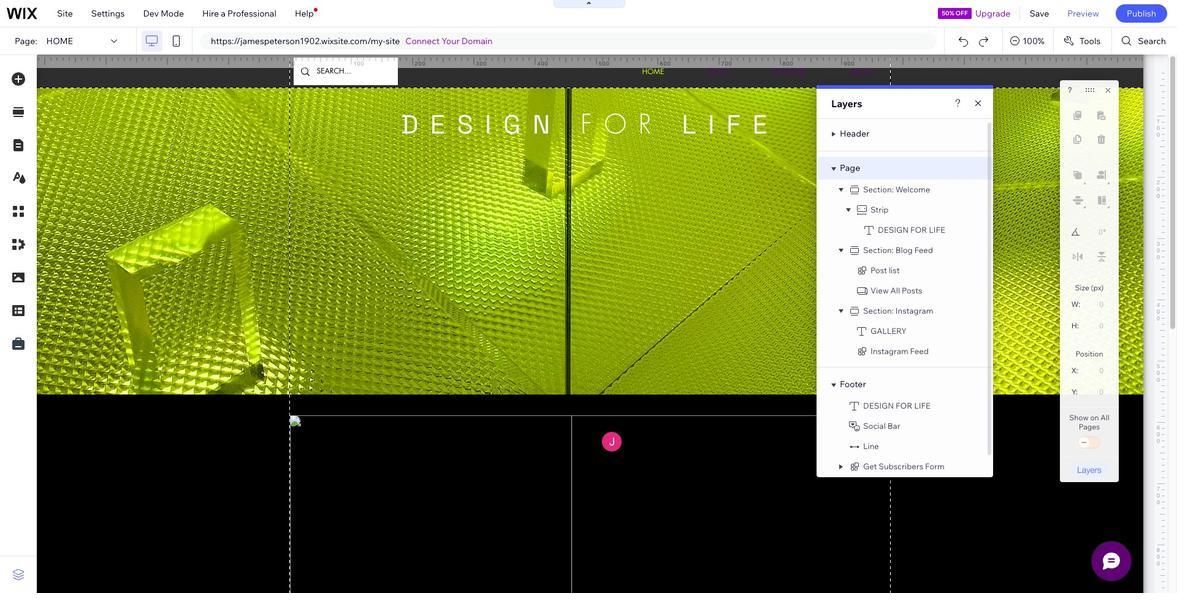 Task type: locate. For each thing, give the bounding box(es) containing it.
design for up blog
[[878, 225, 927, 235]]

tools button
[[1054, 28, 1112, 55]]

get subscribers form
[[863, 462, 945, 472]]

0 vertical spatial feed
[[915, 245, 933, 255]]

1 vertical spatial section:
[[863, 245, 894, 255]]

1 vertical spatial all
[[1101, 413, 1110, 423]]

social
[[863, 421, 886, 431]]

feed down section: instagram
[[910, 347, 929, 356]]

all right on
[[1101, 413, 1110, 423]]

y:
[[1072, 388, 1078, 397]]

list
[[889, 266, 900, 275]]

instagram feed
[[871, 347, 929, 356]]

form
[[925, 462, 945, 472]]

https://jamespeterson1902.wixsite.com/my-
[[211, 36, 386, 47]]

200
[[415, 60, 426, 67]]

1 horizontal spatial layers
[[1078, 465, 1102, 475]]

1 vertical spatial feed
[[910, 347, 929, 356]]

0 vertical spatial section:
[[863, 185, 894, 194]]

100
[[354, 60, 365, 67]]

view
[[871, 286, 889, 296]]

100% button
[[1003, 28, 1054, 55]]

design for up 'social bar'
[[863, 401, 913, 411]]

welcome
[[896, 185, 931, 194]]

w:
[[1072, 301, 1081, 309]]

save
[[1030, 8, 1050, 19]]

header
[[840, 128, 870, 139]]

page
[[840, 163, 861, 174]]

publish button
[[1116, 4, 1168, 23]]

layers inside button
[[1078, 465, 1102, 475]]

layers
[[832, 98, 863, 110], [1078, 465, 1102, 475]]

1 vertical spatial layers
[[1078, 465, 1102, 475]]

feed
[[915, 245, 933, 255], [910, 347, 929, 356]]

life up "section: blog feed"
[[929, 225, 946, 235]]

0 horizontal spatial layers
[[832, 98, 863, 110]]

footer
[[840, 379, 866, 390]]

900
[[844, 60, 855, 67]]

0
[[292, 60, 296, 67]]

post
[[871, 266, 887, 275]]

blog
[[896, 245, 913, 255]]

life
[[929, 225, 946, 235], [915, 401, 931, 411]]

dev
[[143, 8, 159, 19]]

all
[[891, 286, 900, 296], [1101, 413, 1110, 423]]

site
[[386, 36, 400, 47]]

layers down pages
[[1078, 465, 1102, 475]]

0 vertical spatial layers
[[832, 98, 863, 110]]

°
[[1104, 228, 1107, 237]]

1 horizontal spatial all
[[1101, 413, 1110, 423]]

search
[[1138, 36, 1166, 47]]

post list
[[871, 266, 900, 275]]

layers up header
[[832, 98, 863, 110]]

None text field
[[1085, 362, 1109, 379]]

section: blog feed
[[863, 245, 933, 255]]

subscribers
[[879, 462, 924, 472]]

on
[[1091, 413, 1099, 423]]

pages
[[1079, 423, 1100, 432]]

section: for section: instagram
[[863, 306, 894, 316]]

design for
[[878, 225, 927, 235], [863, 401, 913, 411]]

section: down view
[[863, 306, 894, 316]]

500
[[599, 60, 610, 67]]

upgrade
[[976, 8, 1011, 19]]

3 section: from the top
[[863, 306, 894, 316]]

help
[[295, 8, 314, 19]]

1 section: from the top
[[863, 185, 894, 194]]

instagram down gallery
[[871, 347, 909, 356]]

2 section: from the top
[[863, 245, 894, 255]]

section: up post
[[863, 245, 894, 255]]

life down instagram feed
[[915, 401, 931, 411]]

bar
[[888, 421, 901, 431]]

dev mode
[[143, 8, 184, 19]]

instagram
[[896, 306, 934, 316], [871, 347, 909, 356]]

all right view
[[891, 286, 900, 296]]

0 vertical spatial design for
[[878, 225, 927, 235]]

https://jamespeterson1902.wixsite.com/my-site connect your domain
[[211, 36, 493, 47]]

section:
[[863, 185, 894, 194], [863, 245, 894, 255], [863, 306, 894, 316]]

0 vertical spatial instagram
[[896, 306, 934, 316]]

2 vertical spatial section:
[[863, 306, 894, 316]]

design for life up blog
[[878, 225, 946, 235]]

all inside show on all pages
[[1101, 413, 1110, 423]]

800
[[783, 60, 794, 67]]

strip
[[871, 205, 889, 215]]

section: for section: welcome
[[863, 185, 894, 194]]

posts
[[902, 286, 923, 296]]

site
[[57, 8, 73, 19]]

section: up strip
[[863, 185, 894, 194]]

(px)
[[1091, 283, 1104, 293]]

get
[[863, 462, 877, 472]]

a
[[221, 8, 226, 19]]

1 vertical spatial life
[[915, 401, 931, 411]]

hire a professional
[[202, 8, 277, 19]]

switch
[[1078, 435, 1102, 452]]

feed right blog
[[915, 245, 933, 255]]

None text field
[[1087, 224, 1103, 240], [1085, 296, 1109, 313], [1085, 318, 1109, 334], [1084, 384, 1109, 400], [1087, 224, 1103, 240], [1085, 296, 1109, 313], [1085, 318, 1109, 334], [1084, 384, 1109, 400]]

design for life
[[878, 225, 946, 235], [863, 401, 931, 411]]

professional
[[228, 8, 277, 19]]

0 vertical spatial all
[[891, 286, 900, 296]]

design for life up the bar
[[863, 401, 931, 411]]

size (px)
[[1075, 283, 1104, 293]]

instagram down posts
[[896, 306, 934, 316]]

section: instagram
[[863, 306, 934, 316]]

preview
[[1068, 8, 1100, 19]]

preview button
[[1059, 0, 1109, 27]]



Task type: describe. For each thing, give the bounding box(es) containing it.
50% off
[[942, 9, 968, 17]]

off
[[956, 9, 968, 17]]

section: for section: blog feed
[[863, 245, 894, 255]]

save button
[[1021, 0, 1059, 27]]

400
[[538, 60, 549, 67]]

mode
[[161, 8, 184, 19]]

600
[[660, 60, 671, 67]]

connect
[[406, 36, 440, 47]]

publish
[[1127, 8, 1157, 19]]

50%
[[942, 9, 955, 17]]

layers button
[[1070, 464, 1109, 477]]

show on all pages
[[1070, 413, 1110, 432]]

position
[[1076, 350, 1104, 359]]

tools
[[1080, 36, 1101, 47]]

view all posts
[[871, 286, 923, 296]]

gallery
[[871, 326, 907, 336]]

h:
[[1072, 322, 1079, 331]]

section: welcome
[[863, 185, 931, 194]]

x:
[[1072, 367, 1079, 375]]

settings
[[91, 8, 125, 19]]

domain
[[462, 36, 493, 47]]

300
[[476, 60, 487, 67]]

? button
[[1068, 86, 1072, 94]]

1 vertical spatial design for
[[863, 401, 913, 411]]

1 vertical spatial instagram
[[871, 347, 909, 356]]

search button
[[1113, 28, 1177, 55]]

?
[[1068, 86, 1072, 94]]

line
[[863, 442, 879, 451]]

100%
[[1023, 36, 1045, 47]]

1 vertical spatial design for life
[[863, 401, 931, 411]]

700
[[722, 60, 733, 67]]

0 horizontal spatial all
[[891, 286, 900, 296]]

show
[[1070, 413, 1089, 423]]

home
[[46, 36, 73, 47]]

0 vertical spatial design for life
[[878, 225, 946, 235]]

size
[[1075, 283, 1090, 293]]

your
[[442, 36, 460, 47]]

0 vertical spatial life
[[929, 225, 946, 235]]

hire
[[202, 8, 219, 19]]

social bar
[[863, 421, 901, 431]]



Task type: vqa. For each thing, say whether or not it's contained in the screenshot.
'3'
no



